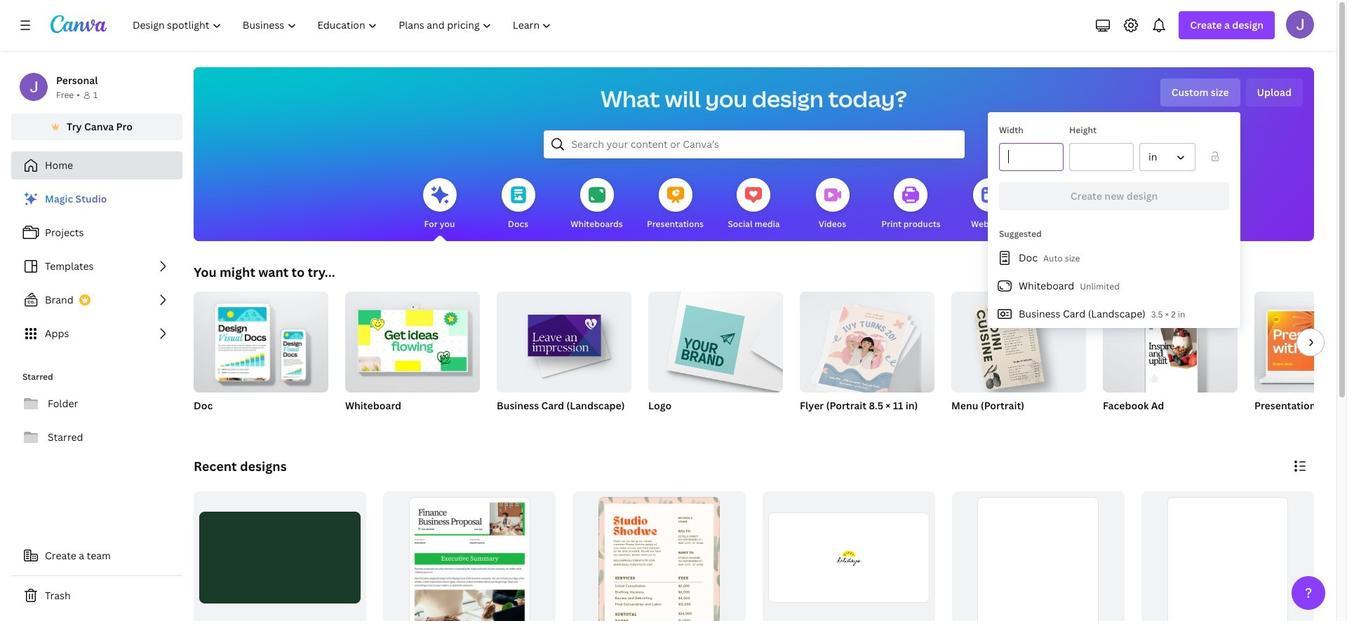 Task type: locate. For each thing, give the bounding box(es) containing it.
None search field
[[544, 131, 965, 159]]

group
[[345, 286, 480, 431], [345, 286, 480, 393], [497, 286, 632, 431], [497, 286, 632, 393], [648, 286, 783, 431], [648, 286, 783, 393], [800, 286, 935, 431], [800, 286, 935, 397], [194, 292, 328, 431], [952, 292, 1086, 431], [952, 292, 1086, 393], [1103, 292, 1238, 431], [1103, 292, 1238, 393], [1255, 292, 1347, 431], [1255, 292, 1347, 393], [383, 492, 556, 622], [573, 492, 746, 622], [762, 492, 935, 622], [952, 492, 1125, 622], [1142, 492, 1314, 622]]

None number field
[[1008, 144, 1055, 171], [1079, 144, 1125, 171], [1008, 144, 1055, 171], [1079, 144, 1125, 171]]

1 horizontal spatial list
[[988, 244, 1241, 328]]

list
[[11, 185, 182, 348], [988, 244, 1241, 328]]

jacob simon image
[[1286, 11, 1314, 39]]

Search search field
[[572, 131, 937, 158]]



Task type: vqa. For each thing, say whether or not it's contained in the screenshot.
the middle To
no



Task type: describe. For each thing, give the bounding box(es) containing it.
0 horizontal spatial list
[[11, 185, 182, 348]]

top level navigation element
[[124, 11, 564, 39]]

Units: in button
[[1140, 143, 1196, 171]]



